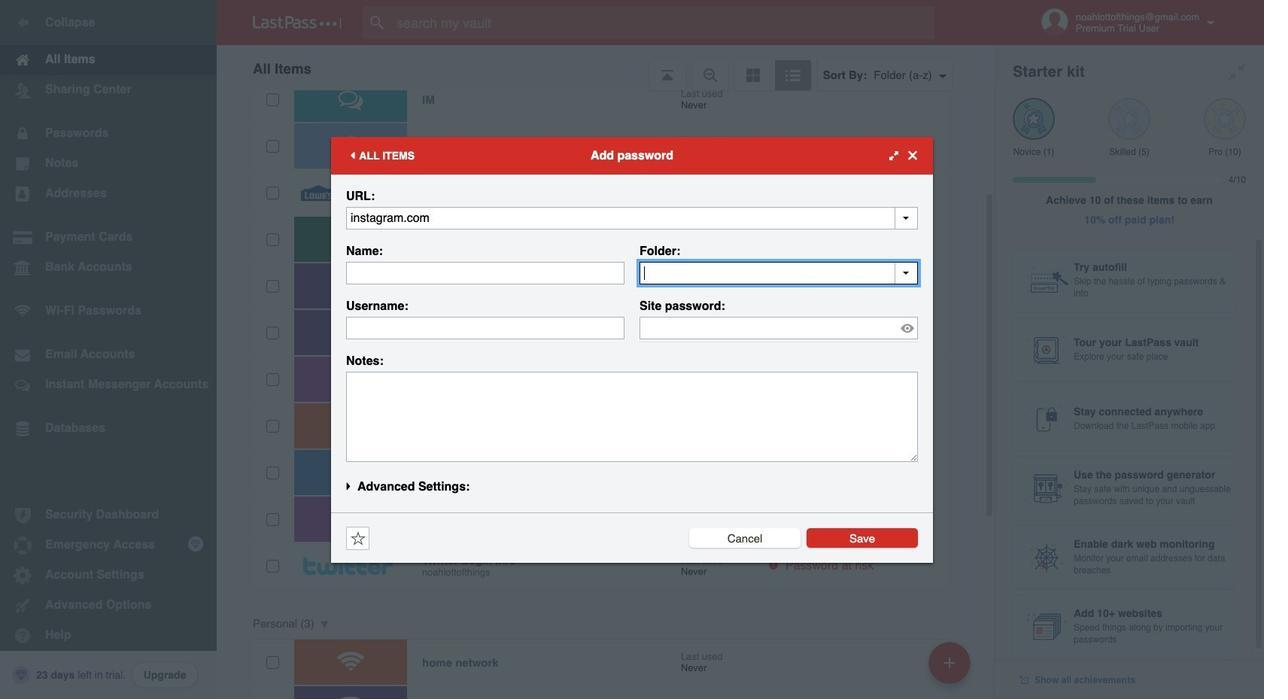 Task type: describe. For each thing, give the bounding box(es) containing it.
Search search field
[[363, 6, 965, 39]]

main navigation navigation
[[0, 0, 217, 699]]

new item navigation
[[924, 638, 980, 699]]

vault options navigation
[[217, 45, 995, 90]]

search my vault text field
[[363, 6, 965, 39]]



Task type: locate. For each thing, give the bounding box(es) containing it.
None text field
[[346, 262, 625, 284], [640, 262, 919, 284], [346, 317, 625, 339], [346, 372, 919, 462], [346, 262, 625, 284], [640, 262, 919, 284], [346, 317, 625, 339], [346, 372, 919, 462]]

None text field
[[346, 207, 919, 229]]

None password field
[[640, 317, 919, 339]]

new item image
[[945, 658, 955, 668]]

dialog
[[331, 137, 934, 563]]

lastpass image
[[253, 16, 342, 29]]



